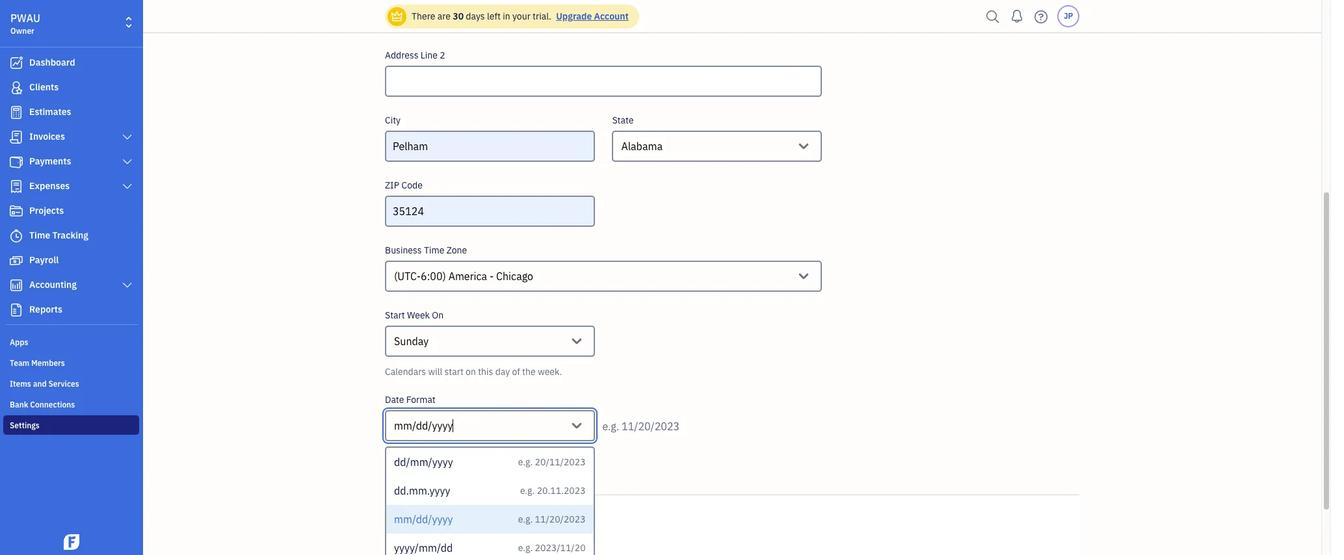 Task type: describe. For each thing, give the bounding box(es) containing it.
apps link
[[3, 332, 139, 352]]

this
[[478, 366, 493, 378]]

the
[[522, 366, 536, 378]]

none text field inside date format element
[[453, 417, 456, 435]]

pwau owner
[[10, 12, 40, 36]]

will
[[428, 366, 443, 378]]

expenses link
[[3, 175, 139, 198]]

there are 30 days left in your trial. upgrade account
[[412, 10, 629, 22]]

zip
[[385, 180, 400, 191]]

dd.mm.yyyy
[[394, 485, 450, 498]]

changes
[[432, 517, 489, 535]]

team
[[10, 358, 29, 368]]

trial.
[[533, 10, 552, 22]]

retail
[[394, 479, 421, 492]]

jp button
[[1058, 5, 1080, 27]]

20/11/2023
[[535, 457, 586, 468]]

2 mm/dd/yyyy from the top
[[394, 513, 453, 526]]

freshbooks image
[[61, 535, 82, 550]]

payments
[[29, 155, 71, 167]]

upgrade
[[556, 10, 592, 22]]

sunday
[[394, 335, 429, 348]]

bank
[[10, 400, 28, 410]]

search image
[[983, 7, 1004, 26]]

format
[[406, 394, 436, 406]]

money image
[[8, 254, 24, 267]]

e.g. for yyyy/mm/dd
[[518, 543, 533, 554]]

state
[[612, 115, 634, 126]]

chevron large down image for invoices
[[121, 132, 133, 142]]

(utc-6:00) america - chicago
[[394, 270, 533, 283]]

estimate image
[[8, 106, 24, 119]]

e.g. for dd/mm/yyyy
[[518, 457, 533, 468]]

start
[[385, 310, 405, 321]]

payroll link
[[3, 249, 139, 273]]

chevron large down image for expenses
[[121, 182, 133, 192]]

1 horizontal spatial time
[[424, 245, 445, 256]]

20.11.2023
[[537, 485, 586, 497]]

settings
[[10, 421, 40, 431]]

e.g. 20/11/2023
[[518, 457, 586, 468]]

report image
[[8, 304, 24, 317]]

apps
[[10, 338, 28, 347]]

clients link
[[3, 76, 139, 100]]

save
[[397, 517, 429, 535]]

of
[[512, 366, 520, 378]]

City text field
[[385, 131, 595, 162]]

time inside main element
[[29, 230, 50, 241]]

dashboard image
[[8, 57, 24, 70]]

connections
[[30, 400, 75, 410]]

week.
[[538, 366, 562, 378]]

your
[[513, 10, 531, 22]]

start week on
[[385, 310, 444, 321]]

invoices
[[29, 131, 65, 142]]

2
[[440, 49, 445, 61]]

items and services link
[[3, 374, 139, 394]]

e.g. 2023/11/20
[[518, 543, 586, 554]]

chicago
[[496, 270, 533, 283]]

expense image
[[8, 180, 24, 193]]

projects link
[[3, 200, 139, 223]]

business
[[385, 245, 422, 256]]

11/20/2023 for dd/mm/yyyy
[[535, 514, 586, 526]]

in
[[503, 10, 510, 22]]

project image
[[8, 205, 24, 218]]

2023/11/20
[[535, 543, 586, 554]]

and
[[33, 379, 47, 389]]

date
[[385, 394, 404, 406]]

time tracking
[[29, 230, 88, 241]]

e.g. 11/20/2023 for business time zone
[[603, 420, 680, 433]]

city
[[385, 115, 401, 126]]

ZIP Code text field
[[385, 196, 595, 227]]

dd/mm/yyyy
[[394, 456, 453, 469]]

payments link
[[3, 150, 139, 174]]

crown image
[[390, 9, 404, 23]]

accounting link
[[3, 274, 139, 297]]

zip code
[[385, 180, 423, 191]]

week
[[407, 310, 430, 321]]

on
[[432, 310, 444, 321]]



Task type: vqa. For each thing, say whether or not it's contained in the screenshot.


Task type: locate. For each thing, give the bounding box(es) containing it.
estimates link
[[3, 101, 139, 124]]

0 vertical spatial e.g. 11/20/2023
[[603, 420, 680, 433]]

items
[[10, 379, 31, 389]]

chevron large down image down payroll link
[[121, 280, 133, 291]]

main element
[[0, 0, 176, 556]]

save changes button
[[385, 509, 500, 543]]

11/20/2023 for business time zone
[[622, 420, 680, 433]]

(utc-
[[394, 270, 421, 283]]

reports link
[[3, 299, 139, 322]]

mm/dd/yyyy
[[394, 420, 453, 433], [394, 513, 453, 526]]

0 vertical spatial 11/20/2023
[[622, 420, 680, 433]]

start
[[445, 366, 464, 378]]

alabama
[[622, 140, 663, 153]]

line
[[421, 49, 438, 61]]

day
[[496, 366, 510, 378]]

save changes
[[397, 517, 489, 535]]

owner
[[10, 26, 34, 36]]

1 vertical spatial time
[[424, 245, 445, 256]]

on
[[466, 366, 476, 378]]

jp
[[1064, 11, 1074, 21]]

Address Line 1 text field
[[385, 1, 822, 32]]

mm/dd/yyyy down format
[[394, 420, 453, 433]]

0 horizontal spatial e.g. 11/20/2023
[[518, 514, 586, 526]]

there
[[412, 10, 435, 22]]

yyyy/mm/dd
[[394, 542, 453, 555]]

0 vertical spatial chevron large down image
[[121, 157, 133, 167]]

1 vertical spatial e.g. 11/20/2023
[[518, 514, 586, 526]]

pwau
[[10, 12, 40, 25]]

1 chevron large down image from the top
[[121, 157, 133, 167]]

e.g.
[[603, 420, 620, 433], [518, 457, 533, 468], [520, 485, 535, 497], [518, 514, 533, 526], [518, 543, 533, 554]]

time right the 'timer' icon on the left of page
[[29, 230, 50, 241]]

chart image
[[8, 279, 24, 292]]

industry
[[385, 454, 420, 466]]

dashboard
[[29, 57, 75, 68]]

e.g. for dd.mm.yyyy
[[520, 485, 535, 497]]

0 horizontal spatial time
[[29, 230, 50, 241]]

1 vertical spatial mm/dd/yyyy
[[394, 513, 453, 526]]

bank connections
[[10, 400, 75, 410]]

-
[[490, 270, 494, 283]]

go to help image
[[1031, 7, 1052, 26]]

client image
[[8, 81, 24, 94]]

chevron large down image up expenses link at the left of page
[[121, 157, 133, 167]]

projects
[[29, 205, 64, 217]]

None text field
[[453, 417, 456, 435]]

chevron large down image for payments
[[121, 157, 133, 167]]

bank connections link
[[3, 395, 139, 414]]

address line 2
[[385, 49, 445, 61]]

left
[[487, 10, 501, 22]]

payment image
[[8, 155, 24, 168]]

account
[[594, 10, 629, 22]]

time
[[29, 230, 50, 241], [424, 245, 445, 256]]

11/20/2023 inside date format element
[[535, 514, 586, 526]]

notifications image
[[1007, 3, 1028, 29]]

1 vertical spatial 11/20/2023
[[535, 514, 586, 526]]

e.g. 20.11.2023
[[520, 485, 586, 497]]

6:00)
[[421, 270, 446, 283]]

days
[[466, 10, 485, 22]]

dashboard link
[[3, 51, 139, 75]]

chevron large down image inside the accounting link
[[121, 280, 133, 291]]

reports
[[29, 304, 62, 316]]

clients
[[29, 81, 59, 93]]

e.g. 11/20/2023 inside date format element
[[518, 514, 586, 526]]

tracking
[[52, 230, 88, 241]]

e.g. for mm/dd/yyyy
[[518, 514, 533, 526]]

team members
[[10, 358, 65, 368]]

chevron large down image up payments link
[[121, 132, 133, 142]]

e.g. 11/20/2023 for dd/mm/yyyy
[[518, 514, 586, 526]]

1 horizontal spatial 11/20/2023
[[622, 420, 680, 433]]

1 chevron large down image from the top
[[121, 132, 133, 142]]

calendars will start on this day of the week.
[[385, 366, 562, 378]]

settings link
[[3, 416, 139, 435]]

payroll
[[29, 254, 59, 266]]

0 horizontal spatial 11/20/2023
[[535, 514, 586, 526]]

Address Line 2 text field
[[385, 66, 822, 97]]

expenses
[[29, 180, 70, 192]]

time tracking link
[[3, 224, 139, 248]]

team members link
[[3, 353, 139, 373]]

date format
[[385, 394, 436, 406]]

chevron large down image
[[121, 157, 133, 167], [121, 182, 133, 192]]

time left zone
[[424, 245, 445, 256]]

calendars
[[385, 366, 426, 378]]

business time zone
[[385, 245, 467, 256]]

chevron large down image inside payments link
[[121, 157, 133, 167]]

2 chevron large down image from the top
[[121, 280, 133, 291]]

None text field
[[533, 267, 536, 286]]

30
[[453, 10, 464, 22]]

2 chevron large down image from the top
[[121, 182, 133, 192]]

1 vertical spatial chevron large down image
[[121, 280, 133, 291]]

invoices link
[[3, 126, 139, 149]]

members
[[31, 358, 65, 368]]

chevron large down image down payments link
[[121, 182, 133, 192]]

chevron large down image for accounting
[[121, 280, 133, 291]]

0 vertical spatial chevron large down image
[[121, 132, 133, 142]]

1 horizontal spatial e.g. 11/20/2023
[[603, 420, 680, 433]]

1 mm/dd/yyyy from the top
[[394, 420, 453, 433]]

code
[[402, 180, 423, 191]]

upgrade account link
[[554, 10, 629, 22]]

chevron large down image
[[121, 132, 133, 142], [121, 280, 133, 291]]

are
[[438, 10, 451, 22]]

america
[[449, 270, 487, 283]]

date format element
[[385, 411, 595, 556]]

accounting
[[29, 279, 77, 291]]

1 vertical spatial chevron large down image
[[121, 182, 133, 192]]

mm/dd/yyyy up the yyyy/mm/dd on the left
[[394, 513, 453, 526]]

11/20/2023
[[622, 420, 680, 433], [535, 514, 586, 526]]

invoice image
[[8, 131, 24, 144]]

services
[[48, 379, 79, 389]]

estimates
[[29, 106, 71, 118]]

0 vertical spatial mm/dd/yyyy
[[394, 420, 453, 433]]

chevron large down image inside expenses link
[[121, 182, 133, 192]]

timer image
[[8, 230, 24, 243]]

0 vertical spatial time
[[29, 230, 50, 241]]



